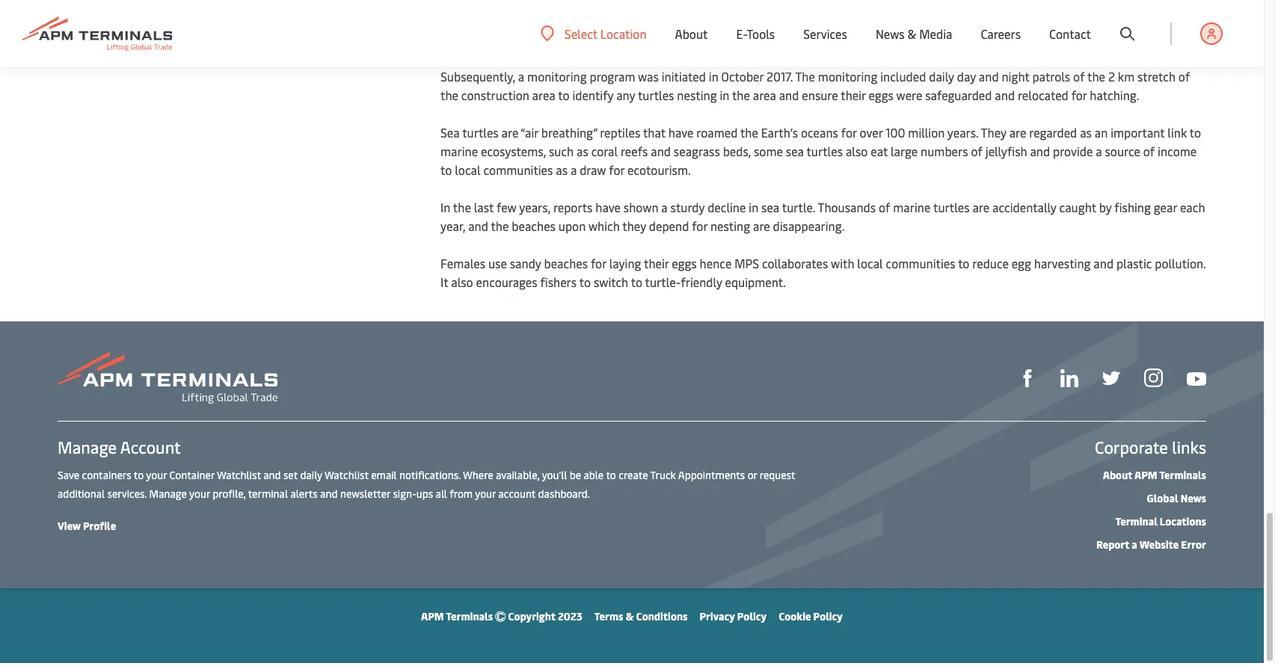 Task type: vqa. For each thing, say whether or not it's contained in the screenshot.
'pollution.'
yes



Task type: describe. For each thing, give the bounding box(es) containing it.
important
[[1111, 124, 1165, 141]]

& for news
[[908, 25, 917, 42]]

initiated
[[662, 68, 706, 85]]

for inside females use sandy beaches for laying their eggs hence mps collaborates with local communities to reduce egg harvesting and plastic pollution. it also encourages fishers to switch to turtle-friendly equipment.
[[591, 255, 607, 272]]

view profile
[[58, 519, 116, 534]]

the left 'olive' on the top of the page
[[1152, 12, 1170, 28]]

reduce
[[973, 255, 1009, 272]]

1 horizontal spatial your
[[189, 487, 210, 501]]

olive
[[1173, 12, 1199, 28]]

a right report
[[1132, 538, 1138, 552]]

daily inside save containers to your container watchlist and set daily watchlist email notifications. where available, you'll be able to create truck appointments or request additional services. manage your profile, terminal alerts and newsletter sign-ups all from your account dashboard.
[[300, 468, 322, 483]]

identified
[[747, 12, 798, 28]]

was
[[638, 68, 659, 85]]

sea inside sea turtles are "air breathing" reptiles that have roamed the earth's oceans for over 100 million years. they are regarded as an important link to marine ecosystems, such as coral reefs and seagrass beds, some sea turtles also eat large numbers of jellyfish and provide a source of income to local communities as a draw for ecotourism.
[[786, 143, 804, 159]]

each
[[1181, 199, 1206, 216]]

where
[[463, 468, 494, 483]]

a down an
[[1096, 143, 1103, 159]]

have inside sea turtles are "air breathing" reptiles that have roamed the earth's oceans for over 100 million years. they are regarded as an important link to marine ecosystems, such as coral reefs and seagrass beds, some sea turtles also eat large numbers of jellyfish and provide a source of income to local communities as a draw for ecotourism.
[[669, 124, 694, 141]]

policy for cookie policy
[[814, 610, 843, 624]]

inhabit
[[916, 12, 953, 28]]

a inside subsequently, a monitoring program was initiated in october 2017. the monitoring included daily day and night patrols of the 2 km stretch of the construction area to identify any turtles nesting in the area and ensure their eggs were safeguarded and relocated for hatching.
[[518, 68, 525, 85]]

about button
[[675, 0, 708, 67]]

construction inside subsequently, a monitoring program was initiated in october 2017. the monitoring included daily day and night patrols of the 2 km stretch of the construction area to identify any turtles nesting in the area and ensure their eggs were safeguarded and relocated for hatching.
[[462, 87, 530, 103]]

program
[[590, 68, 636, 85]]

about for about apm terminals
[[1103, 468, 1133, 483]]

of these, mps tema port project baseline studies in 2016 identified three (3) species that inhabit the construction area. these include the olive ridley, green and the leatherback turtles.
[[441, 12, 1199, 47]]

available,
[[496, 468, 540, 483]]

and down night
[[995, 87, 1015, 103]]

and down 2017.
[[779, 87, 799, 103]]

of down important
[[1144, 143, 1155, 159]]

contact
[[1050, 25, 1092, 42]]

save containers to your container watchlist and set daily watchlist email notifications. where available, you'll be able to create truck appointments or request additional services. manage your profile, terminal alerts and newsletter sign-ups all from your account dashboard.
[[58, 468, 796, 501]]

0 horizontal spatial apm
[[421, 610, 444, 624]]

apm terminals ⓒ copyright 2023
[[421, 610, 583, 624]]

manage inside save containers to your container watchlist and set daily watchlist email notifications. where available, you'll be able to create truck appointments or request additional services. manage your profile, terminal alerts and newsletter sign-ups all from your account dashboard.
[[149, 487, 187, 501]]

links
[[1173, 436, 1207, 459]]

ensure
[[802, 87, 839, 103]]

create
[[619, 468, 648, 483]]

linkedin image
[[1061, 370, 1079, 388]]

cookie policy
[[779, 610, 843, 624]]

1 area from the left
[[532, 87, 556, 103]]

egg
[[1012, 255, 1032, 272]]

and inside of these, mps tema port project baseline studies in 2016 identified three (3) species that inhabit the construction area. these include the olive ridley, green and the leatherback turtles.
[[512, 31, 532, 47]]

services.
[[107, 487, 147, 501]]

conditions
[[636, 610, 688, 624]]

ridley,
[[441, 31, 476, 47]]

reefs
[[621, 143, 648, 159]]

the down october at top
[[732, 87, 750, 103]]

sandy
[[510, 255, 541, 272]]

of right patrols
[[1074, 68, 1085, 85]]

their inside females use sandy beaches for laying their eggs hence mps collaborates with local communities to reduce egg harvesting and plastic pollution. it also encourages fishers to switch to turtle-friendly equipment.
[[644, 255, 669, 272]]

privacy policy
[[700, 610, 767, 624]]

last
[[474, 199, 494, 216]]

accidentally
[[993, 199, 1057, 216]]

global news link
[[1148, 492, 1207, 506]]

in inside in the last few years, reports have shown a sturdy decline in sea turtle. thousands of marine turtles are accidentally caught by fishing gear each year, and the beaches upon which they depend for nesting are disappearing.
[[749, 199, 759, 216]]

account
[[499, 487, 536, 501]]

nesting inside in the last few years, reports have shown a sturdy decline in sea turtle. thousands of marine turtles are accidentally caught by fishing gear each year, and the beaches upon which they depend for nesting are disappearing.
[[711, 218, 751, 234]]

terminal
[[1116, 515, 1158, 529]]

mps inside females use sandy beaches for laying their eggs hence mps collaborates with local communities to reduce egg harvesting and plastic pollution. it also encourages fishers to switch to turtle-friendly equipment.
[[735, 255, 760, 272]]

pollution.
[[1156, 255, 1206, 272]]

careers button
[[981, 0, 1021, 67]]

1 watchlist from the left
[[217, 468, 261, 483]]

few
[[497, 199, 517, 216]]

locations
[[1160, 515, 1207, 529]]

a left "draw"
[[571, 162, 577, 178]]

of down years.
[[972, 143, 983, 159]]

privacy
[[700, 610, 735, 624]]

with
[[831, 255, 855, 272]]

error
[[1182, 538, 1207, 552]]

in down october at top
[[720, 87, 730, 103]]

e-tools
[[737, 25, 775, 42]]

local inside females use sandy beaches for laying their eggs hence mps collaborates with local communities to reduce egg harvesting and plastic pollution. it also encourages fishers to switch to turtle-friendly equipment.
[[858, 255, 884, 272]]

collaborates
[[762, 255, 829, 272]]

eggs inside females use sandy beaches for laying their eggs hence mps collaborates with local communities to reduce egg harvesting and plastic pollution. it also encourages fishers to switch to turtle-friendly equipment.
[[672, 255, 697, 272]]

linkedin__x28_alt_x29__3_ link
[[1061, 368, 1079, 388]]

project
[[576, 12, 614, 28]]

corporate
[[1095, 436, 1169, 459]]

which
[[589, 218, 620, 234]]

the down subsequently,
[[441, 87, 459, 103]]

select location
[[565, 25, 647, 42]]

reports
[[554, 199, 593, 216]]

in
[[441, 199, 451, 216]]

a inside in the last few years, reports have shown a sturdy decline in sea turtle. thousands of marine turtles are accidentally caught by fishing gear each year, and the beaches upon which they depend for nesting are disappearing.
[[662, 199, 668, 216]]

sea inside in the last few years, reports have shown a sturdy decline in sea turtle. thousands of marine turtles are accidentally caught by fishing gear each year, and the beaches upon which they depend for nesting are disappearing.
[[762, 199, 780, 216]]

the right inhabit
[[956, 12, 974, 28]]

instagram image
[[1145, 369, 1164, 388]]

terminal locations
[[1116, 515, 1207, 529]]

contact button
[[1050, 0, 1092, 67]]

2017.
[[767, 68, 793, 85]]

their inside subsequently, a monitoring program was initiated in october 2017. the monitoring included daily day and night patrols of the 2 km stretch of the construction area to identify any turtles nesting in the area and ensure their eggs were safeguarded and relocated for hatching.
[[841, 87, 866, 103]]

and down regarded
[[1031, 143, 1051, 159]]

profile,
[[213, 487, 246, 501]]

additional
[[58, 487, 105, 501]]

friendly
[[681, 274, 723, 290]]

beaches inside females use sandy beaches for laying their eggs hence mps collaborates with local communities to reduce egg harvesting and plastic pollution. it also encourages fishers to switch to turtle-friendly equipment.
[[544, 255, 588, 272]]

all
[[436, 487, 447, 501]]

about apm terminals
[[1103, 468, 1207, 483]]

2
[[1109, 68, 1116, 85]]

1 horizontal spatial news
[[1181, 492, 1207, 506]]

reptiles
[[600, 124, 641, 141]]

containers
[[82, 468, 131, 483]]

to left reduce
[[959, 255, 970, 272]]

select
[[565, 25, 598, 42]]

income
[[1158, 143, 1197, 159]]

news & media button
[[876, 0, 953, 67]]

beds,
[[723, 143, 751, 159]]

link
[[1168, 124, 1188, 141]]

to up services.
[[134, 468, 144, 483]]

coral
[[592, 143, 618, 159]]

in the last few years, reports have shown a sturdy decline in sea turtle. thousands of marine turtles are accidentally caught by fishing gear each year, and the beaches upon which they depend for nesting are disappearing.
[[441, 199, 1206, 234]]

shown
[[624, 199, 659, 216]]

km
[[1119, 68, 1135, 85]]

to right able
[[606, 468, 616, 483]]

daily inside subsequently, a monitoring program was initiated in october 2017. the monitoring included daily day and night patrols of the 2 km stretch of the construction area to identify any turtles nesting in the area and ensure their eggs were safeguarded and relocated for hatching.
[[930, 68, 955, 85]]

the down few
[[491, 218, 509, 234]]

eat
[[871, 143, 888, 159]]

2 monitoring from the left
[[818, 68, 878, 85]]

for inside in the last few years, reports have shown a sturdy decline in sea turtle. thousands of marine turtles are accidentally caught by fishing gear each year, and the beaches upon which they depend for nesting are disappearing.
[[692, 218, 708, 234]]

baseline
[[617, 12, 661, 28]]

account
[[120, 436, 181, 459]]

they
[[981, 124, 1007, 141]]

turtle-
[[645, 274, 681, 290]]

source
[[1106, 143, 1141, 159]]

terms & conditions
[[595, 610, 688, 624]]

large
[[891, 143, 918, 159]]

beaches inside in the last few years, reports have shown a sturdy decline in sea turtle. thousands of marine turtles are accidentally caught by fishing gear each year, and the beaches upon which they depend for nesting are disappearing.
[[512, 218, 556, 234]]



Task type: locate. For each thing, give the bounding box(es) containing it.
nesting inside subsequently, a monitoring program was initiated in october 2017. the monitoring included daily day and night patrols of the 2 km stretch of the construction area to identify any turtles nesting in the area and ensure their eggs were safeguarded and relocated for hatching.
[[677, 87, 717, 103]]

turtles.
[[622, 31, 661, 47]]

1 vertical spatial news
[[1181, 492, 1207, 506]]

news & media
[[876, 25, 953, 42]]

for inside subsequently, a monitoring program was initiated in october 2017. the monitoring included daily day and night patrols of the 2 km stretch of the construction area to identify any turtles nesting in the area and ensure their eggs were safeguarded and relocated for hatching.
[[1072, 87, 1088, 103]]

eggs inside subsequently, a monitoring program was initiated in october 2017. the monitoring included daily day and night patrols of the 2 km stretch of the construction area to identify any turtles nesting in the area and ensure their eggs were safeguarded and relocated for hatching.
[[869, 87, 894, 103]]

to left switch
[[580, 274, 591, 290]]

by
[[1100, 199, 1112, 216]]

daily left day
[[930, 68, 955, 85]]

0 vertical spatial sea
[[786, 143, 804, 159]]

1 policy from the left
[[738, 610, 767, 624]]

that up reefs
[[643, 124, 666, 141]]

1 horizontal spatial as
[[577, 143, 589, 159]]

able
[[584, 468, 604, 483]]

local inside sea turtles are "air breathing" reptiles that have roamed the earth's oceans for over 100 million years. they are regarded as an important link to marine ecosystems, such as coral reefs and seagrass beds, some sea turtles also eat large numbers of jellyfish and provide a source of income to local communities as a draw for ecotourism.
[[455, 162, 481, 178]]

apm
[[1135, 468, 1158, 483], [421, 610, 444, 624]]

1 vertical spatial marine
[[894, 199, 931, 216]]

and inside females use sandy beaches for laying their eggs hence mps collaborates with local communities to reduce egg harvesting and plastic pollution. it also encourages fishers to switch to turtle-friendly equipment.
[[1094, 255, 1114, 272]]

the inside sea turtles are "air breathing" reptiles that have roamed the earth's oceans for over 100 million years. they are regarded as an important link to marine ecosystems, such as coral reefs and seagrass beds, some sea turtles also eat large numbers of jellyfish and provide a source of income to local communities as a draw for ecotourism.
[[741, 124, 759, 141]]

1 vertical spatial construction
[[462, 87, 530, 103]]

cookie
[[779, 610, 811, 624]]

sturdy
[[671, 199, 705, 216]]

and down last
[[469, 218, 489, 234]]

have up seagrass
[[669, 124, 694, 141]]

0 horizontal spatial daily
[[300, 468, 322, 483]]

to down laying
[[631, 274, 643, 290]]

0 horizontal spatial have
[[596, 199, 621, 216]]

terminals
[[1160, 468, 1207, 483], [446, 610, 493, 624]]

1 vertical spatial have
[[596, 199, 621, 216]]

location
[[601, 25, 647, 42]]

their
[[841, 87, 866, 103], [644, 255, 669, 272]]

0 vertical spatial about
[[675, 25, 708, 42]]

0 vertical spatial marine
[[441, 143, 478, 159]]

1 vertical spatial local
[[858, 255, 884, 272]]

policy right privacy
[[738, 610, 767, 624]]

are up ecosystems,
[[502, 124, 519, 141]]

0 vertical spatial daily
[[930, 68, 955, 85]]

are
[[502, 124, 519, 141], [1010, 124, 1027, 141], [973, 199, 990, 216], [753, 218, 771, 234]]

0 vertical spatial also
[[846, 143, 868, 159]]

mps inside of these, mps tema port project baseline studies in 2016 identified three (3) species that inhabit the construction area. these include the olive ridley, green and the leatherback turtles.
[[491, 12, 516, 28]]

monitoring up ensure
[[818, 68, 878, 85]]

that left inhabit
[[891, 12, 913, 28]]

1 horizontal spatial watchlist
[[325, 468, 369, 483]]

their up turtle-
[[644, 255, 669, 272]]

2 area from the left
[[753, 87, 777, 103]]

0 horizontal spatial area
[[532, 87, 556, 103]]

tema
[[518, 12, 547, 28]]

the
[[956, 12, 974, 28], [1152, 12, 1170, 28], [535, 31, 553, 47], [1088, 68, 1106, 85], [441, 87, 459, 103], [732, 87, 750, 103], [741, 124, 759, 141], [453, 199, 471, 216], [491, 218, 509, 234]]

some
[[754, 143, 783, 159]]

1 vertical spatial apm
[[421, 610, 444, 624]]

(3)
[[832, 12, 846, 28]]

oceans
[[801, 124, 839, 141]]

1 horizontal spatial terminals
[[1160, 468, 1207, 483]]

1 horizontal spatial marine
[[894, 199, 931, 216]]

turtles down numbers
[[934, 199, 970, 216]]

have up which
[[596, 199, 621, 216]]

marine down the large
[[894, 199, 931, 216]]

manage down container
[[149, 487, 187, 501]]

the left 2
[[1088, 68, 1106, 85]]

0 vertical spatial manage
[[58, 436, 117, 459]]

0 horizontal spatial mps
[[491, 12, 516, 28]]

0 vertical spatial terminals
[[1160, 468, 1207, 483]]

youtube image
[[1188, 373, 1207, 386]]

1 vertical spatial communities
[[886, 255, 956, 272]]

0 vertical spatial mps
[[491, 12, 516, 28]]

of inside in the last few years, reports have shown a sturdy decline in sea turtle. thousands of marine turtles are accidentally caught by fishing gear each year, and the beaches upon which they depend for nesting are disappearing.
[[879, 199, 891, 216]]

watchlist up profile,
[[217, 468, 261, 483]]

and
[[512, 31, 532, 47], [979, 68, 999, 85], [779, 87, 799, 103], [995, 87, 1015, 103], [651, 143, 671, 159], [1031, 143, 1051, 159], [469, 218, 489, 234], [1094, 255, 1114, 272], [263, 468, 281, 483], [320, 487, 338, 501]]

sea
[[786, 143, 804, 159], [762, 199, 780, 216]]

1 vertical spatial daily
[[300, 468, 322, 483]]

as right such
[[577, 143, 589, 159]]

from
[[450, 487, 473, 501]]

1 horizontal spatial eggs
[[869, 87, 894, 103]]

2 policy from the left
[[814, 610, 843, 624]]

1 horizontal spatial daily
[[930, 68, 955, 85]]

1 vertical spatial &
[[626, 610, 634, 624]]

these
[[1076, 12, 1108, 28]]

relocated
[[1018, 87, 1069, 103]]

view profile link
[[58, 519, 116, 534]]

1 horizontal spatial local
[[858, 255, 884, 272]]

0 vertical spatial have
[[669, 124, 694, 141]]

turtles down was
[[638, 87, 675, 103]]

0 horizontal spatial news
[[876, 25, 905, 42]]

the up beds,
[[741, 124, 759, 141]]

0 vertical spatial that
[[891, 12, 913, 28]]

0 horizontal spatial your
[[146, 468, 167, 483]]

about apm terminals link
[[1103, 468, 1207, 483]]

1 horizontal spatial area
[[753, 87, 777, 103]]

0 horizontal spatial construction
[[462, 87, 530, 103]]

1 horizontal spatial also
[[846, 143, 868, 159]]

also inside sea turtles are "air breathing" reptiles that have roamed the earth's oceans for over 100 million years. they are regarded as an important link to marine ecosystems, such as coral reefs and seagrass beds, some sea turtles also eat large numbers of jellyfish and provide a source of income to local communities as a draw for ecotourism.
[[846, 143, 868, 159]]

construction inside of these, mps tema port project baseline studies in 2016 identified three (3) species that inhabit the construction area. these include the olive ridley, green and the leatherback turtles.
[[977, 12, 1045, 28]]

facebook image
[[1019, 370, 1037, 388]]

you'll
[[542, 468, 567, 483]]

of right thousands
[[879, 199, 891, 216]]

are left disappearing.
[[753, 218, 771, 234]]

1 horizontal spatial sea
[[786, 143, 804, 159]]

you tube link
[[1188, 369, 1207, 387]]

to inside subsequently, a monitoring program was initiated in october 2017. the monitoring included daily day and night patrols of the 2 km stretch of the construction area to identify any turtles nesting in the area and ensure their eggs were safeguarded and relocated for hatching.
[[558, 87, 570, 103]]

the right in on the top of the page
[[453, 199, 471, 216]]

turtles down oceans
[[807, 143, 843, 159]]

in
[[706, 12, 715, 28], [709, 68, 719, 85], [720, 87, 730, 103], [749, 199, 759, 216]]

profile
[[83, 519, 116, 534]]

news inside dropdown button
[[876, 25, 905, 42]]

0 vertical spatial their
[[841, 87, 866, 103]]

nesting down decline
[[711, 218, 751, 234]]

eggs up friendly
[[672, 255, 697, 272]]

dashboard.
[[538, 487, 590, 501]]

0 horizontal spatial marine
[[441, 143, 478, 159]]

and right day
[[979, 68, 999, 85]]

policy right cookie
[[814, 610, 843, 624]]

jellyfish
[[986, 143, 1028, 159]]

0 horizontal spatial watchlist
[[217, 468, 261, 483]]

these,
[[456, 12, 488, 28]]

news up included
[[876, 25, 905, 42]]

in inside of these, mps tema port project baseline studies in 2016 identified three (3) species that inhabit the construction area. these include the olive ridley, green and the leatherback turtles.
[[706, 12, 715, 28]]

global
[[1148, 492, 1179, 506]]

as down such
[[556, 162, 568, 178]]

2 watchlist from the left
[[325, 468, 369, 483]]

or
[[748, 468, 758, 483]]

0 horizontal spatial also
[[451, 274, 473, 290]]

sea left 'turtle.'
[[762, 199, 780, 216]]

and inside in the last few years, reports have shown a sturdy decline in sea turtle. thousands of marine turtles are accidentally caught by fishing gear each year, and the beaches upon which they depend for nesting are disappearing.
[[469, 218, 489, 234]]

instagram link
[[1145, 368, 1164, 388]]

over
[[860, 124, 883, 141]]

1 vertical spatial as
[[577, 143, 589, 159]]

"air
[[521, 124, 539, 141]]

1 vertical spatial terminals
[[446, 610, 493, 624]]

earth's
[[762, 124, 798, 141]]

2 vertical spatial as
[[556, 162, 568, 178]]

and left set
[[263, 468, 281, 483]]

to up in on the top of the page
[[441, 162, 452, 178]]

0 vertical spatial local
[[455, 162, 481, 178]]

marine
[[441, 143, 478, 159], [894, 199, 931, 216]]

area.
[[1048, 12, 1074, 28]]

local
[[455, 162, 481, 178], [858, 255, 884, 272]]

communities left reduce
[[886, 255, 956, 272]]

beaches down years,
[[512, 218, 556, 234]]

area down 2017.
[[753, 87, 777, 103]]

nesting down initiated
[[677, 87, 717, 103]]

for left hatching.
[[1072, 87, 1088, 103]]

1 vertical spatial their
[[644, 255, 669, 272]]

0 horizontal spatial local
[[455, 162, 481, 178]]

0 horizontal spatial terminals
[[446, 610, 493, 624]]

a up depend
[[662, 199, 668, 216]]

hatching.
[[1091, 87, 1140, 103]]

the down tema
[[535, 31, 553, 47]]

and right alerts
[[320, 487, 338, 501]]

communities inside females use sandy beaches for laying their eggs hence mps collaborates with local communities to reduce egg harvesting and plastic pollution. it also encourages fishers to switch to turtle-friendly equipment.
[[886, 255, 956, 272]]

twitter image
[[1103, 370, 1121, 388]]

turtles right the sea
[[463, 124, 499, 141]]

ecotourism.
[[628, 162, 691, 178]]

0 horizontal spatial their
[[644, 255, 669, 272]]

watchlist up "newsletter"
[[325, 468, 369, 483]]

0 vertical spatial apm
[[1135, 468, 1158, 483]]

0 vertical spatial &
[[908, 25, 917, 42]]

1 vertical spatial sea
[[762, 199, 780, 216]]

for left over
[[842, 124, 857, 141]]

0 horizontal spatial about
[[675, 25, 708, 42]]

to
[[558, 87, 570, 103], [1190, 124, 1202, 141], [441, 162, 452, 178], [959, 255, 970, 272], [580, 274, 591, 290], [631, 274, 643, 290], [134, 468, 144, 483], [606, 468, 616, 483]]

1 horizontal spatial communities
[[886, 255, 956, 272]]

1 horizontal spatial apm
[[1135, 468, 1158, 483]]

view
[[58, 519, 81, 534]]

communities down ecosystems,
[[484, 162, 553, 178]]

construction
[[977, 12, 1045, 28], [462, 87, 530, 103]]

be
[[570, 468, 581, 483]]

policy for privacy policy
[[738, 610, 767, 624]]

daily up alerts
[[300, 468, 322, 483]]

1 horizontal spatial about
[[1103, 468, 1133, 483]]

0 vertical spatial as
[[1081, 124, 1092, 141]]

terms
[[595, 610, 624, 624]]

0 horizontal spatial monitoring
[[528, 68, 587, 85]]

that inside of these, mps tema port project baseline studies in 2016 identified three (3) species that inhabit the construction area. these include the olive ridley, green and the leatherback turtles.
[[891, 12, 913, 28]]

in left october at top
[[709, 68, 719, 85]]

0 horizontal spatial that
[[643, 124, 666, 141]]

shape link
[[1019, 368, 1037, 388]]

any
[[617, 87, 636, 103]]

0 horizontal spatial as
[[556, 162, 568, 178]]

females use sandy beaches for laying their eggs hence mps collaborates with local communities to reduce egg harvesting and plastic pollution. it also encourages fishers to switch to turtle-friendly equipment.
[[441, 255, 1206, 290]]

turtles inside subsequently, a monitoring program was initiated in october 2017. the monitoring included daily day and night patrols of the 2 km stretch of the construction area to identify any turtles nesting in the area and ensure their eggs were safeguarded and relocated for hatching.
[[638, 87, 675, 103]]

in right decline
[[749, 199, 759, 216]]

1 horizontal spatial construction
[[977, 12, 1045, 28]]

1 monitoring from the left
[[528, 68, 587, 85]]

as
[[1081, 124, 1092, 141], [577, 143, 589, 159], [556, 162, 568, 178]]

in left 2016
[[706, 12, 715, 28]]

your down container
[[189, 487, 210, 501]]

1 vertical spatial mps
[[735, 255, 760, 272]]

and down tema
[[512, 31, 532, 47]]

1 vertical spatial about
[[1103, 468, 1133, 483]]

that
[[891, 12, 913, 28], [643, 124, 666, 141]]

& inside dropdown button
[[908, 25, 917, 42]]

0 vertical spatial news
[[876, 25, 905, 42]]

million
[[909, 124, 945, 141]]

0 horizontal spatial manage
[[58, 436, 117, 459]]

1 horizontal spatial have
[[669, 124, 694, 141]]

& left media
[[908, 25, 917, 42]]

seagrass
[[674, 143, 720, 159]]

1 vertical spatial eggs
[[672, 255, 697, 272]]

2 horizontal spatial your
[[475, 487, 496, 501]]

0 horizontal spatial &
[[626, 610, 634, 624]]

have inside in the last few years, reports have shown a sturdy decline in sea turtle. thousands of marine turtles are accidentally caught by fishing gear each year, and the beaches upon which they depend for nesting are disappearing.
[[596, 199, 621, 216]]

100
[[886, 124, 906, 141]]

set
[[284, 468, 298, 483]]

sign-
[[393, 487, 417, 501]]

1 horizontal spatial monitoring
[[818, 68, 878, 85]]

1 horizontal spatial that
[[891, 12, 913, 28]]

a right subsequently,
[[518, 68, 525, 85]]

caught
[[1060, 199, 1097, 216]]

terminals up global news
[[1160, 468, 1207, 483]]

1 vertical spatial also
[[451, 274, 473, 290]]

marine inside in the last few years, reports have shown a sturdy decline in sea turtle. thousands of marine turtles are accidentally caught by fishing gear each year, and the beaches upon which they depend for nesting are disappearing.
[[894, 199, 931, 216]]

apm left ⓒ
[[421, 610, 444, 624]]

of
[[441, 12, 453, 28]]

their right ensure
[[841, 87, 866, 103]]

construction down subsequently,
[[462, 87, 530, 103]]

0 vertical spatial eggs
[[869, 87, 894, 103]]

apmt footer logo image
[[58, 352, 278, 404]]

2 horizontal spatial as
[[1081, 124, 1092, 141]]

identify
[[573, 87, 614, 103]]

0 horizontal spatial policy
[[738, 610, 767, 624]]

and up ecotourism. on the top of the page
[[651, 143, 671, 159]]

1 horizontal spatial their
[[841, 87, 866, 103]]

mps up equipment.
[[735, 255, 760, 272]]

patrols
[[1033, 68, 1071, 85]]

communities inside sea turtles are "air breathing" reptiles that have roamed the earth's oceans for over 100 million years. they are regarded as an important link to marine ecosystems, such as coral reefs and seagrass beds, some sea turtles also eat large numbers of jellyfish and provide a source of income to local communities as a draw for ecotourism.
[[484, 162, 553, 178]]

also right the it
[[451, 274, 473, 290]]

marine down the sea
[[441, 143, 478, 159]]

website
[[1140, 538, 1179, 552]]

construction left area.
[[977, 12, 1045, 28]]

of right stretch
[[1179, 68, 1191, 85]]

apm down corporate links
[[1135, 468, 1158, 483]]

area up "air
[[532, 87, 556, 103]]

year,
[[441, 218, 466, 234]]

are left accidentally
[[973, 199, 990, 216]]

disappearing.
[[773, 218, 845, 234]]

1 vertical spatial that
[[643, 124, 666, 141]]

local right with
[[858, 255, 884, 272]]

green
[[479, 31, 509, 47]]

tools
[[747, 25, 775, 42]]

manage account
[[58, 436, 181, 459]]

1 horizontal spatial &
[[908, 25, 917, 42]]

1 horizontal spatial mps
[[735, 255, 760, 272]]

1 horizontal spatial manage
[[149, 487, 187, 501]]

also left eat
[[846, 143, 868, 159]]

to right 'link' at top
[[1190, 124, 1202, 141]]

0 vertical spatial communities
[[484, 162, 553, 178]]

are up jellyfish
[[1010, 124, 1027, 141]]

& for terms
[[626, 610, 634, 624]]

turtles inside in the last few years, reports have shown a sturdy decline in sea turtle. thousands of marine turtles are accidentally caught by fishing gear each year, and the beaches upon which they depend for nesting are disappearing.
[[934, 199, 970, 216]]

monitoring up identify
[[528, 68, 587, 85]]

terminals left ⓒ
[[446, 610, 493, 624]]

marine inside sea turtles are "air breathing" reptiles that have roamed the earth's oceans for over 100 million years. they are regarded as an important link to marine ecosystems, such as coral reefs and seagrass beds, some sea turtles also eat large numbers of jellyfish and provide a source of income to local communities as a draw for ecotourism.
[[441, 143, 478, 159]]

0 vertical spatial nesting
[[677, 87, 717, 103]]

about down "corporate"
[[1103, 468, 1133, 483]]

as left an
[[1081, 124, 1092, 141]]

fill 44 link
[[1103, 368, 1121, 388]]

copyright
[[508, 610, 556, 624]]

encourages
[[476, 274, 538, 290]]

your down 'where'
[[475, 487, 496, 501]]

0 vertical spatial construction
[[977, 12, 1045, 28]]

1 vertical spatial beaches
[[544, 255, 588, 272]]

& right the terms at bottom left
[[626, 610, 634, 624]]

local up last
[[455, 162, 481, 178]]

eggs left were
[[869, 87, 894, 103]]

for down the sturdy
[[692, 218, 708, 234]]

mps up green
[[491, 12, 516, 28]]

ecosystems,
[[481, 143, 546, 159]]

0 horizontal spatial communities
[[484, 162, 553, 178]]

about for about
[[675, 25, 708, 42]]

e-
[[737, 25, 747, 42]]

that inside sea turtles are "air breathing" reptiles that have roamed the earth's oceans for over 100 million years. they are regarded as an important link to marine ecosystems, such as coral reefs and seagrass beds, some sea turtles also eat large numbers of jellyfish and provide a source of income to local communities as a draw for ecotourism.
[[643, 124, 666, 141]]

subsequently,
[[441, 68, 516, 85]]

included
[[881, 68, 927, 85]]

three
[[801, 12, 830, 28]]

about left 2016
[[675, 25, 708, 42]]

&
[[908, 25, 917, 42], [626, 610, 634, 624]]

0 horizontal spatial eggs
[[672, 255, 697, 272]]

for down coral
[[609, 162, 625, 178]]

stretch
[[1138, 68, 1176, 85]]

1 vertical spatial manage
[[149, 487, 187, 501]]

0 vertical spatial beaches
[[512, 218, 556, 234]]

include
[[1111, 12, 1150, 28]]

1 horizontal spatial policy
[[814, 610, 843, 624]]

0 horizontal spatial sea
[[762, 199, 780, 216]]

for up switch
[[591, 255, 607, 272]]

1 vertical spatial nesting
[[711, 218, 751, 234]]

also inside females use sandy beaches for laying their eggs hence mps collaborates with local communities to reduce egg harvesting and plastic pollution. it also encourages fishers to switch to turtle-friendly equipment.
[[451, 274, 473, 290]]



